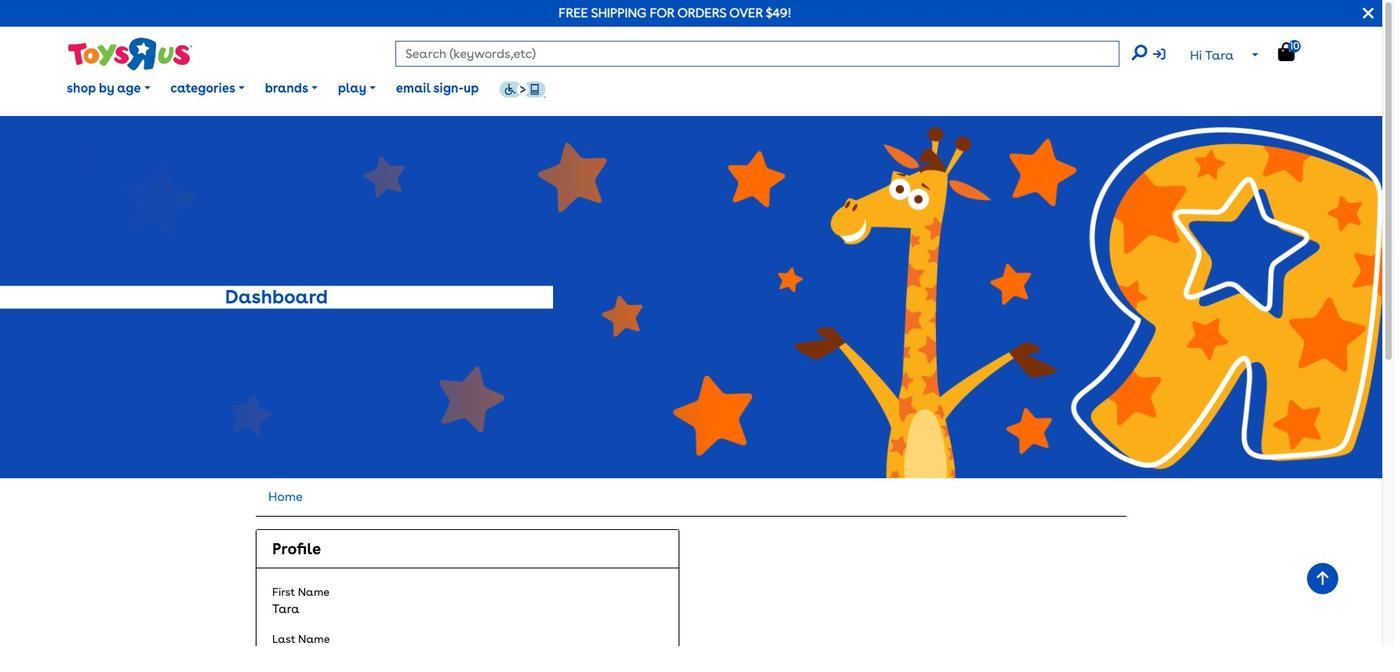 Task type: vqa. For each thing, say whether or not it's contained in the screenshot.
First
yes



Task type: locate. For each thing, give the bounding box(es) containing it.
Enter Keyword or Item No. search field
[[395, 41, 1119, 67]]

toys r us image
[[67, 36, 193, 72]]

free shipping for orders over $49! link
[[559, 5, 792, 20]]

tara
[[1205, 48, 1234, 63], [272, 603, 300, 617]]

10 link
[[1279, 40, 1311, 62]]

name for first name tara
[[298, 586, 330, 599]]

name right last
[[298, 633, 330, 645]]

for
[[650, 5, 675, 20]]

dashboard main content
[[0, 116, 1383, 647]]

1 horizontal spatial tara
[[1205, 48, 1234, 63]]

menu bar containing shop by age
[[57, 61, 1383, 116]]

tara down first at left
[[272, 603, 300, 617]]

brands button
[[255, 69, 328, 108]]

sign-
[[433, 81, 464, 96]]

1 vertical spatial tara
[[272, 603, 300, 617]]

name
[[298, 586, 330, 599], [298, 633, 330, 645]]

name inside "first name tara"
[[298, 586, 330, 599]]

0 vertical spatial name
[[298, 586, 330, 599]]

email
[[396, 81, 431, 96]]

1 vertical spatial name
[[298, 633, 330, 645]]

tara inside popup button
[[1205, 48, 1234, 63]]

first
[[272, 586, 295, 599]]

tara right hi
[[1205, 48, 1234, 63]]

over
[[730, 5, 763, 20]]

$49!
[[766, 5, 792, 20]]

up
[[464, 81, 479, 96]]

last
[[272, 633, 296, 645]]

play button
[[328, 69, 386, 108]]

name right first at left
[[298, 586, 330, 599]]

None search field
[[395, 41, 1147, 67]]

10
[[1290, 40, 1300, 52]]

age
[[117, 81, 141, 96]]

0 horizontal spatial tara
[[272, 603, 300, 617]]

0 vertical spatial tara
[[1205, 48, 1234, 63]]

menu bar
[[57, 61, 1383, 116]]



Task type: describe. For each thing, give the bounding box(es) containing it.
home link
[[268, 490, 303, 505]]

close button image
[[1363, 5, 1374, 22]]

last name
[[272, 633, 330, 645]]

free
[[559, 5, 588, 20]]

profile
[[272, 540, 321, 559]]

free shipping for orders over $49!
[[559, 5, 792, 20]]

orders
[[678, 5, 727, 20]]

name for last name
[[298, 633, 330, 645]]

by
[[99, 81, 114, 96]]

sign in image
[[1153, 48, 1166, 60]]

shipping
[[591, 5, 647, 20]]

email sign-up link
[[386, 69, 489, 108]]

hi tara button
[[1153, 41, 1269, 71]]

play
[[338, 81, 367, 96]]

brands
[[265, 81, 308, 96]]

home
[[268, 490, 303, 505]]

dashboard
[[225, 285, 328, 308]]

shopping bag image
[[1279, 42, 1295, 61]]

hi tara
[[1190, 48, 1234, 63]]

shop by age
[[67, 81, 141, 96]]

email sign-up
[[396, 81, 479, 96]]

this icon serves as a link to download the essential accessibility assistive technology app for individuals with physical disabilities. it is featured as part of our commitment to diversity and inclusion. image
[[499, 81, 546, 98]]

categories
[[170, 81, 235, 96]]

first name tara
[[272, 586, 330, 617]]

hi
[[1190, 48, 1203, 63]]

shop by age button
[[57, 69, 160, 108]]

shop
[[67, 81, 96, 96]]

categories button
[[160, 69, 255, 108]]

tara inside "first name tara"
[[272, 603, 300, 617]]



